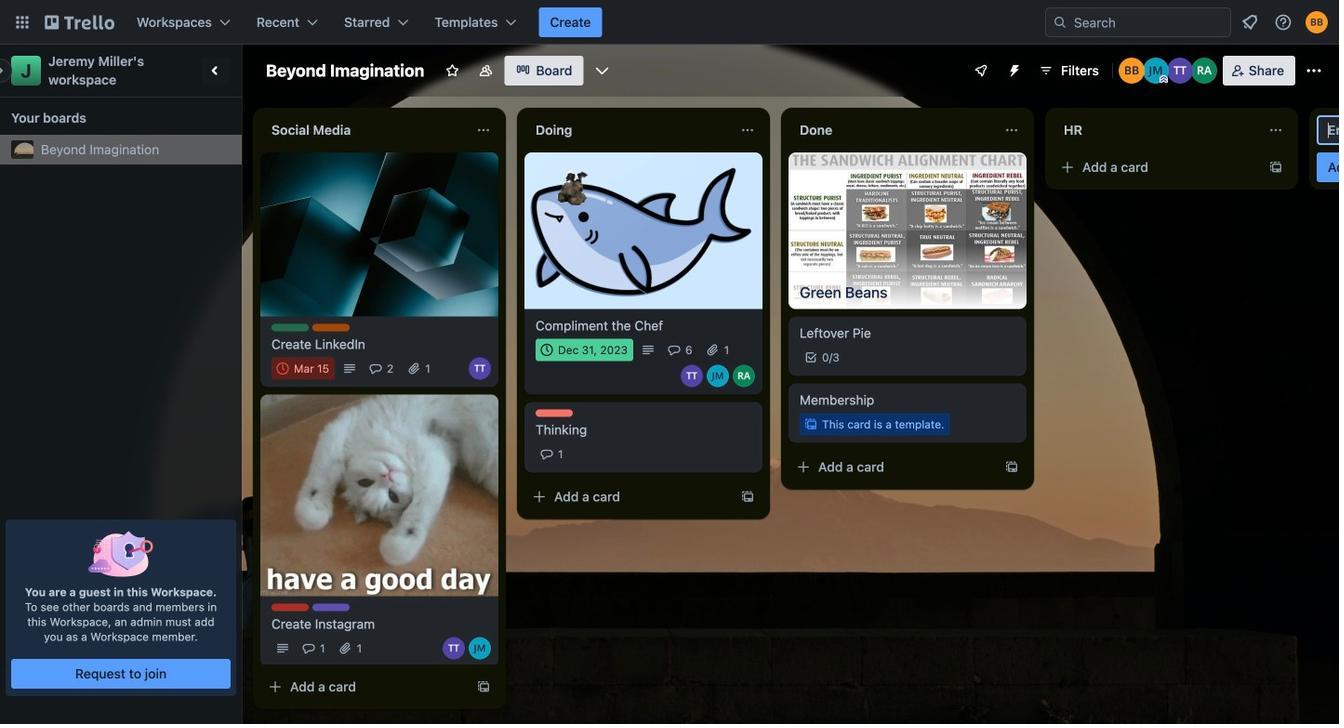 Task type: describe. For each thing, give the bounding box(es) containing it.
color: bold red, title: "thoughts" element
[[536, 410, 573, 417]]

power ups image
[[974, 63, 989, 78]]

1 horizontal spatial terry turtle (terryturtle) image
[[1167, 58, 1193, 84]]

automation image
[[1000, 56, 1026, 82]]

workspace visible image
[[478, 63, 493, 78]]

ruby anderson (rubyanderson7) image
[[1191, 58, 1217, 84]]

1 horizontal spatial terry turtle (terryturtle) image
[[681, 365, 703, 387]]

your boards with 1 items element
[[11, 107, 221, 129]]

0 vertical spatial jeremy miller (jeremymiller198) image
[[1143, 58, 1169, 84]]

jeremy miller (jeremymiller198) image
[[707, 365, 729, 387]]

customize views image
[[593, 61, 611, 80]]

1 vertical spatial terry turtle (terryturtle) image
[[443, 637, 465, 660]]

1 horizontal spatial bob builder (bobbuilder40) image
[[1306, 11, 1328, 33]]

Board name text field
[[257, 56, 434, 86]]

color: orange, title: none image
[[312, 324, 350, 332]]

color: purple, title: none image
[[312, 604, 350, 611]]

show menu image
[[1305, 61, 1323, 80]]



Task type: vqa. For each thing, say whether or not it's contained in the screenshot.
Try associated with Try Premium free
no



Task type: locate. For each thing, give the bounding box(es) containing it.
bob builder (bobbuilder40) image left this member is an admin of this board. 'image'
[[1119, 58, 1145, 84]]

0 vertical spatial bob builder (bobbuilder40) image
[[1306, 11, 1328, 33]]

bob builder (bobbuilder40) image
[[1306, 11, 1328, 33], [1119, 58, 1145, 84]]

0 horizontal spatial jeremy miller (jeremymiller198) image
[[469, 637, 491, 660]]

open information menu image
[[1274, 13, 1293, 32]]

1 horizontal spatial create from template… image
[[1269, 160, 1283, 175]]

0 horizontal spatial bob builder (bobbuilder40) image
[[1119, 58, 1145, 84]]

bob builder (bobbuilder40) image right open information menu image
[[1306, 11, 1328, 33]]

terry turtle (terryturtle) image
[[1167, 58, 1193, 84], [443, 637, 465, 660]]

1 horizontal spatial create from template… image
[[740, 490, 755, 505]]

https://media1.giphy.com/media/3ov9jucrjra1ggg9vu/100w.gif?cid=ad960664cgd8q560jl16i4tqsq6qk30rgh2t6st4j6ihzo35&ep=v1_stickers_search&rid=100w.gif&ct=s image
[[547, 151, 609, 213]]

workspace navigation collapse icon image
[[203, 58, 229, 84]]

star or unstar board image
[[445, 63, 460, 78]]

color: red, title: none image
[[272, 604, 309, 611]]

ruby anderson (rubyanderson7) image
[[733, 365, 755, 387]]

None text field
[[789, 115, 997, 145]]

terry turtle (terryturtle) image
[[469, 358, 491, 380], [681, 365, 703, 387]]

0 horizontal spatial terry turtle (terryturtle) image
[[469, 358, 491, 380]]

0 horizontal spatial create from template… image
[[476, 680, 491, 695]]

1 vertical spatial create from template… image
[[1004, 460, 1019, 475]]

1 vertical spatial jeremy miller (jeremymiller198) image
[[469, 637, 491, 660]]

None checkbox
[[272, 358, 335, 380]]

1 vertical spatial create from template… image
[[476, 680, 491, 695]]

back to home image
[[45, 7, 114, 37]]

0 vertical spatial create from template… image
[[1269, 160, 1283, 175]]

Search field
[[1045, 7, 1231, 37]]

0 vertical spatial terry turtle (terryturtle) image
[[1167, 58, 1193, 84]]

color: green, title: none image
[[272, 324, 309, 332]]

create from template… image
[[740, 490, 755, 505], [476, 680, 491, 695]]

this member is an admin of this board. image
[[1160, 75, 1168, 84]]

primary element
[[0, 0, 1339, 45]]

1 vertical spatial bob builder (bobbuilder40) image
[[1119, 58, 1145, 84]]

None text field
[[260, 115, 469, 145], [525, 115, 733, 145], [1053, 115, 1261, 145], [260, 115, 469, 145], [525, 115, 733, 145], [1053, 115, 1261, 145]]

1 horizontal spatial jeremy miller (jeremymiller198) image
[[1143, 58, 1169, 84]]

switch to… image
[[13, 13, 32, 32]]

0 vertical spatial create from template… image
[[740, 490, 755, 505]]

0 horizontal spatial create from template… image
[[1004, 460, 1019, 475]]

create from template… image
[[1269, 160, 1283, 175], [1004, 460, 1019, 475]]

0 horizontal spatial terry turtle (terryturtle) image
[[443, 637, 465, 660]]

jeremy miller (jeremymiller198) image
[[1143, 58, 1169, 84], [469, 637, 491, 660]]

0 notifications image
[[1239, 11, 1261, 33]]

None checkbox
[[536, 339, 633, 361]]

search image
[[1053, 15, 1068, 30]]



